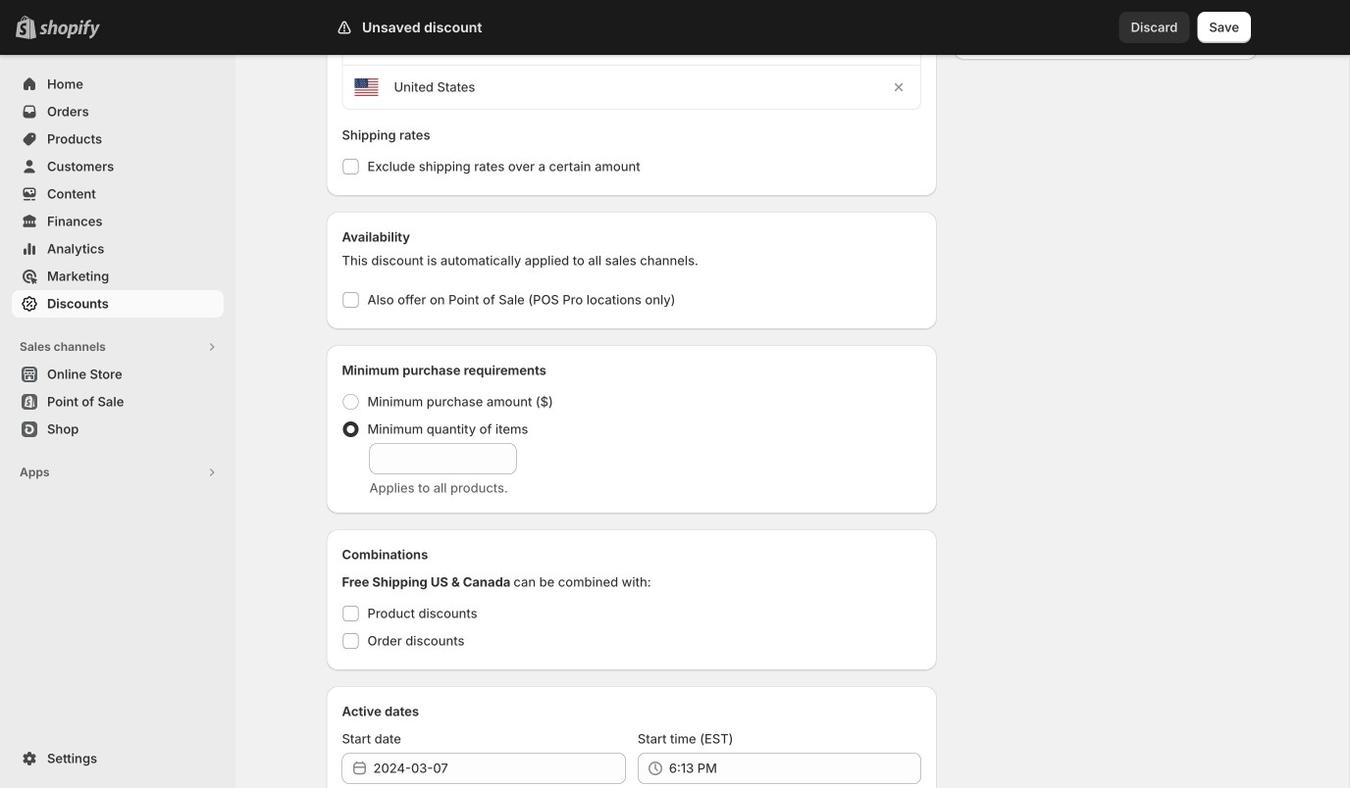 Task type: locate. For each thing, give the bounding box(es) containing it.
shopify image
[[39, 19, 100, 39]]

None text field
[[369, 443, 517, 475]]

Enter time text field
[[669, 754, 921, 785]]



Task type: describe. For each thing, give the bounding box(es) containing it.
YYYY-MM-DD text field
[[373, 754, 626, 785]]



Task type: vqa. For each thing, say whether or not it's contained in the screenshot.
"Enter Time" TEXT BOX
yes



